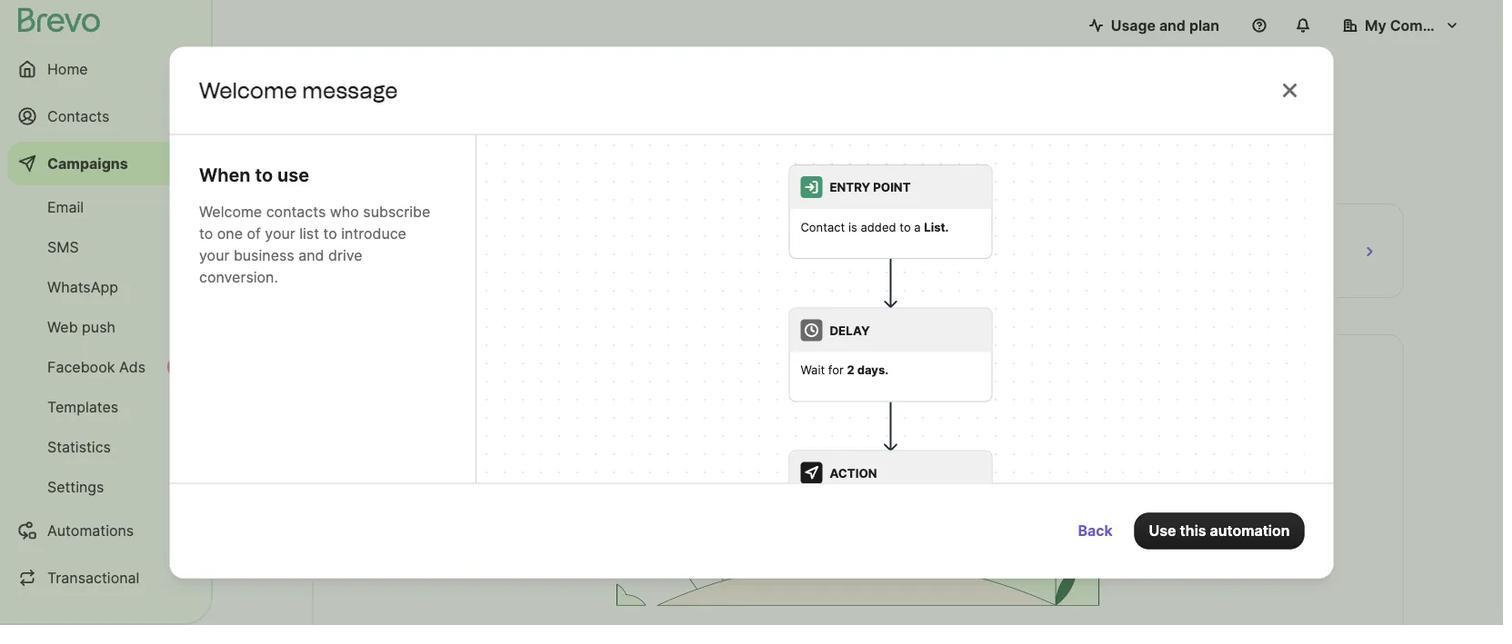 Task type: locate. For each thing, give the bounding box(es) containing it.
message
[[302, 77, 398, 104]]

1 horizontal spatial and
[[1160, 16, 1186, 34]]

welcome up when to use
[[199, 77, 297, 104]]

email
[[47, 198, 84, 216]]

0 vertical spatial welcome
[[199, 77, 297, 104]]

contacts for total
[[366, 221, 426, 239]]

1 horizontal spatial 0
[[888, 257, 902, 283]]

campaigns
[[47, 155, 128, 172]]

templates
[[47, 398, 118, 416]]

your
[[265, 224, 295, 242], [199, 246, 229, 264]]

entry point
[[830, 180, 911, 194]]

blocklists
[[1168, 221, 1233, 239]]

0% down "opens"
[[644, 262, 662, 278]]

2 0% from the left
[[924, 262, 942, 278]]

and
[[1160, 16, 1186, 34], [298, 246, 324, 264]]

facebook ads link
[[7, 349, 200, 386]]

contact is added to a list.
[[800, 220, 949, 234]]

2 horizontal spatial 0
[[1168, 257, 1182, 283]]

0 vertical spatial contacts
[[266, 202, 326, 220]]

list
[[299, 224, 319, 242]]

your right 'of'
[[265, 224, 295, 242]]

1 vertical spatial your
[[199, 246, 229, 264]]

contacts up list
[[266, 202, 326, 220]]

0%
[[644, 262, 662, 278], [924, 262, 942, 278], [1204, 262, 1222, 278]]

2 0 from the left
[[888, 257, 902, 283]]

recalculate now button
[[320, 131, 450, 160]]

when to use
[[199, 164, 309, 186]]

0 horizontal spatial contacts
[[266, 202, 326, 220]]

one
[[217, 224, 242, 242]]

to left a
[[899, 220, 911, 234]]

dashboard
[[312, 73, 466, 108]]

contacts inside 'welcome contacts who subscribe to one of your list to introduce your business and drive conversion.'
[[266, 202, 326, 220]]

2 horizontal spatial 0%
[[1204, 262, 1222, 278]]

2 welcome from the top
[[199, 202, 262, 220]]

wait
[[800, 363, 825, 377]]

this
[[1180, 523, 1207, 540]]

your down one at the left of page
[[199, 246, 229, 264]]

wait for 2 days.
[[800, 363, 888, 377]]

list.
[[924, 220, 949, 234]]

0 down "opens"
[[608, 257, 622, 283]]

back button
[[1064, 513, 1128, 550]]

0 down clicks
[[888, 257, 902, 283]]

and left plan
[[1160, 16, 1186, 34]]

web push link
[[7, 309, 200, 346]]

to
[[255, 164, 273, 186], [899, 220, 911, 234], [199, 224, 213, 242], [323, 224, 337, 242]]

statistics
[[47, 438, 111, 456]]

use
[[1149, 523, 1177, 540]]

home
[[47, 60, 88, 78]]

and down list
[[298, 246, 324, 264]]

3 0% from the left
[[1204, 262, 1222, 278]]

0% down list.
[[924, 262, 942, 278]]

use this automation
[[1149, 523, 1290, 540]]

my company
[[1365, 16, 1458, 34]]

0 for blocklists
[[1168, 257, 1182, 283]]

contacts link
[[7, 95, 200, 138]]

2
[[847, 363, 854, 377]]

who
[[330, 202, 359, 220]]

0 horizontal spatial 0
[[608, 257, 622, 283]]

1 0% from the left
[[644, 262, 662, 278]]

contacts down subscribe
[[366, 221, 426, 239]]

use this automation button
[[1135, 513, 1305, 550]]

1 welcome from the top
[[199, 77, 297, 104]]

1 vertical spatial contacts
[[366, 221, 426, 239]]

0 vertical spatial and
[[1160, 16, 1186, 34]]

0 horizontal spatial and
[[298, 246, 324, 264]]

left___rvooi image
[[171, 360, 186, 375]]

plan
[[1190, 16, 1220, 34]]

welcome inside 'welcome contacts who subscribe to one of your list to introduce your business and drive conversion.'
[[199, 202, 262, 220]]

1 vertical spatial and
[[298, 246, 324, 264]]

total contacts
[[328, 221, 426, 239]]

0 down blocklists
[[1168, 257, 1182, 283]]

to right list
[[323, 224, 337, 242]]

0
[[608, 257, 622, 283], [888, 257, 902, 283], [1168, 257, 1182, 283]]

1 horizontal spatial contacts
[[366, 221, 426, 239]]

usage and plan
[[1111, 16, 1220, 34]]

and inside 'welcome contacts who subscribe to one of your list to introduce your business and drive conversion.'
[[298, 246, 324, 264]]

welcome up one at the left of page
[[199, 202, 262, 220]]

welcome for welcome message
[[199, 77, 297, 104]]

push
[[82, 318, 116, 336]]

company
[[1391, 16, 1458, 34]]

1 horizontal spatial 0%
[[924, 262, 942, 278]]

welcome
[[199, 77, 297, 104], [199, 202, 262, 220]]

contacts
[[266, 202, 326, 220], [366, 221, 426, 239]]

0% down blocklists
[[1204, 262, 1222, 278]]

sms link
[[7, 229, 200, 266]]

campaigns link
[[7, 142, 200, 186]]

welcome message
[[199, 77, 398, 104]]

total
[[328, 221, 362, 239]]

1 horizontal spatial your
[[265, 224, 295, 242]]

0 horizontal spatial your
[[199, 246, 229, 264]]

0 horizontal spatial 0%
[[644, 262, 662, 278]]

my
[[1365, 16, 1387, 34]]

1 0 from the left
[[608, 257, 622, 283]]

0% for blocklists
[[1204, 262, 1222, 278]]

contact
[[800, 220, 845, 234]]

transactional
[[47, 569, 140, 587]]

1 vertical spatial welcome
[[199, 202, 262, 220]]

subscribe
[[363, 202, 430, 220]]

3 0 from the left
[[1168, 257, 1182, 283]]



Task type: describe. For each thing, give the bounding box(es) containing it.
usage
[[1111, 16, 1156, 34]]

whatsapp
[[47, 278, 118, 296]]

web
[[47, 318, 78, 336]]

0 vertical spatial your
[[265, 224, 295, 242]]

entry
[[830, 180, 870, 194]]

when
[[199, 164, 250, 186]]

drive
[[328, 246, 362, 264]]

welcome contacts who subscribe to one of your list to introduce your business and drive conversion.
[[199, 202, 430, 286]]

conversion.
[[199, 268, 278, 286]]

email link
[[7, 189, 200, 226]]

introduce
[[341, 224, 406, 242]]

contacts for welcome
[[266, 202, 326, 220]]

of
[[247, 224, 260, 242]]

business
[[233, 246, 294, 264]]

home link
[[7, 47, 200, 91]]

for
[[828, 363, 844, 377]]

0 for clicks
[[888, 257, 902, 283]]

now
[[413, 136, 442, 154]]

clicks
[[888, 221, 929, 239]]

to left one at the left of page
[[199, 224, 213, 242]]

templates link
[[7, 389, 200, 426]]

and inside button
[[1160, 16, 1186, 34]]

delay
[[830, 323, 870, 337]]

point
[[873, 180, 911, 194]]

1
[[328, 257, 338, 283]]

settings
[[47, 478, 104, 496]]

automations
[[47, 522, 134, 540]]

statistics link
[[7, 429, 200, 466]]

facebook
[[47, 358, 115, 376]]

is
[[848, 220, 857, 234]]

automation
[[1210, 523, 1290, 540]]

action
[[830, 466, 877, 480]]

usage and plan button
[[1075, 7, 1234, 44]]

recalculate
[[327, 136, 409, 154]]

contacts
[[47, 107, 109, 125]]

my company button
[[1329, 7, 1475, 44]]

settings link
[[7, 469, 200, 506]]

days.
[[857, 363, 888, 377]]

whatsapp link
[[7, 269, 200, 306]]

to left use
[[255, 164, 273, 186]]

0% for clicks
[[924, 262, 942, 278]]

use
[[277, 164, 309, 186]]

web push
[[47, 318, 116, 336]]

sms
[[47, 238, 79, 256]]

ads
[[119, 358, 146, 376]]

back
[[1078, 523, 1113, 540]]

a
[[914, 220, 921, 234]]

opens
[[608, 221, 653, 239]]

added
[[861, 220, 896, 234]]

facebook ads
[[47, 358, 146, 376]]

recalculate now
[[327, 136, 442, 154]]

welcome for welcome contacts who subscribe to one of your list to introduce your business and drive conversion.
[[199, 202, 262, 220]]

automations link
[[7, 509, 200, 553]]

transactional link
[[7, 557, 200, 600]]



Task type: vqa. For each thing, say whether or not it's contained in the screenshot.
2nd Welcome from the bottom of the page
yes



